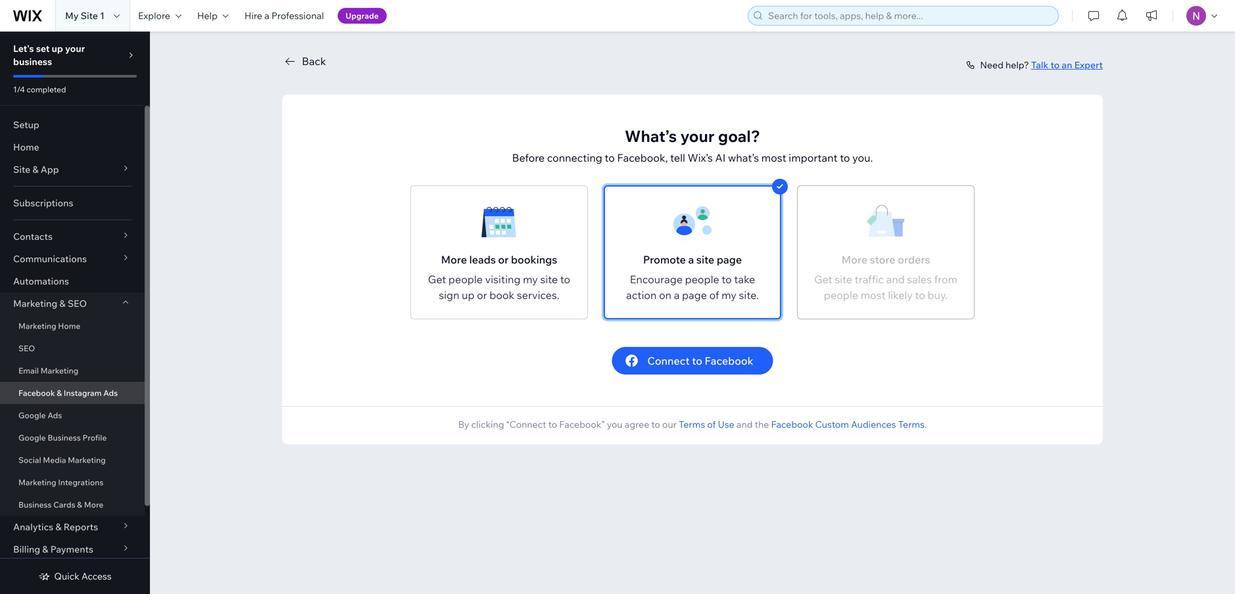 Task type: describe. For each thing, give the bounding box(es) containing it.
home link
[[0, 136, 145, 159]]

my inside promote a site page encourage people to take action on a page of my site.
[[722, 289, 737, 302]]

what's
[[625, 126, 677, 146]]

get inside more store orders get site traffic and sales from people most likely to buy.
[[815, 273, 833, 286]]

marketing home link
[[0, 315, 145, 337]]

1 horizontal spatial or
[[498, 253, 509, 266]]

facebook & instagram ads
[[18, 388, 118, 398]]

to left facebook,
[[605, 151, 615, 164]]

help
[[197, 10, 218, 21]]

business cards & more link
[[0, 494, 145, 516]]

quick access button
[[38, 571, 112, 583]]

traffic
[[855, 273, 884, 286]]

business cards & more
[[18, 500, 104, 510]]

let's
[[13, 43, 34, 54]]

more for traffic
[[842, 253, 868, 266]]

facebook"
[[559, 419, 605, 431]]

social media marketing link
[[0, 449, 145, 472]]

before
[[512, 151, 545, 164]]

sidebar element
[[0, 32, 150, 595]]

to inside more store orders get site traffic and sales from people most likely to buy.
[[915, 289, 926, 302]]

google business profile link
[[0, 427, 145, 449]]

marketing & seo button
[[0, 293, 145, 315]]

& for instagram
[[57, 388, 62, 398]]

your inside let's set up your business
[[65, 43, 85, 54]]

back button
[[282, 53, 326, 69]]

orders
[[898, 253, 930, 266]]

need
[[980, 59, 1004, 71]]

help?
[[1006, 59, 1029, 71]]

billing & payments
[[13, 544, 93, 556]]

leads
[[469, 253, 496, 266]]

automations
[[13, 276, 69, 287]]

to left an
[[1051, 59, 1060, 71]]

goal?
[[718, 126, 760, 146]]

my
[[65, 10, 79, 21]]

analytics
[[13, 522, 53, 533]]

you.
[[853, 151, 873, 164]]

need help? talk to an expert
[[980, 59, 1103, 71]]

talk
[[1031, 59, 1049, 71]]

1 vertical spatial business
[[18, 500, 52, 510]]

up inside let's set up your business
[[52, 43, 63, 54]]

most inside the what's your goal? before connecting to facebook, tell wix's ai what's most important to you.
[[762, 151, 787, 164]]

0 vertical spatial business
[[48, 433, 81, 443]]

of inside promote a site page encourage people to take action on a page of my site.
[[710, 289, 719, 302]]

profile
[[83, 433, 107, 443]]

custom
[[816, 419, 849, 431]]

talk to an expert button
[[1031, 59, 1103, 71]]

to inside more leads or bookings get people visiting my site to sign up or book services.
[[560, 273, 571, 286]]

automations link
[[0, 270, 145, 293]]

facebook inside button
[[705, 355, 754, 368]]

marketing for integrations
[[18, 478, 56, 488]]

connect to facebook button
[[612, 347, 773, 375]]

connecting
[[547, 151, 603, 164]]

google for google ads
[[18, 411, 46, 421]]

more for people
[[441, 253, 467, 266]]

& for seo
[[59, 298, 65, 310]]

marketing for &
[[13, 298, 57, 310]]

setup link
[[0, 114, 145, 136]]

1 horizontal spatial ads
[[103, 388, 118, 398]]

promote
[[643, 253, 686, 266]]

email marketing
[[18, 366, 78, 376]]

1 vertical spatial and
[[737, 419, 753, 431]]

what's your goal? before connecting to facebook, tell wix's ai what's most important to you.
[[512, 126, 873, 164]]

ai
[[715, 151, 726, 164]]

terms of use button
[[679, 419, 735, 431]]

ad goal image for store
[[866, 202, 906, 241]]

connect
[[648, 355, 690, 368]]

instagram
[[64, 388, 102, 398]]

1 vertical spatial of
[[707, 419, 716, 431]]

wix's
[[688, 151, 713, 164]]

analytics & reports button
[[0, 516, 145, 539]]

marketing integrations
[[18, 478, 103, 488]]

explore
[[138, 10, 170, 21]]

site & app
[[13, 164, 59, 175]]

marketing up the integrations
[[68, 456, 106, 465]]

more inside sidebar element
[[84, 500, 104, 510]]

social media marketing
[[18, 456, 106, 465]]

my inside more leads or bookings get people visiting my site to sign up or book services.
[[523, 273, 538, 286]]

2 vertical spatial a
[[674, 289, 680, 302]]

facebook custom audiences terms button
[[771, 419, 925, 431]]

& for app
[[32, 164, 39, 175]]

email marketing link
[[0, 360, 145, 382]]

google ads
[[18, 411, 62, 421]]

from
[[934, 273, 958, 286]]

site.
[[739, 289, 759, 302]]

contacts
[[13, 231, 53, 242]]

marketing integrations link
[[0, 472, 145, 494]]

hire
[[245, 10, 262, 21]]

media
[[43, 456, 66, 465]]

promote a site page encourage people to take action on a page of my site.
[[626, 253, 759, 302]]

a for site
[[688, 253, 694, 266]]

to right "connect at the left bottom of the page
[[548, 419, 557, 431]]

site inside promote a site page encourage people to take action on a page of my site.
[[697, 253, 715, 266]]

ad goal image for a
[[673, 202, 712, 241]]

a for professional
[[264, 10, 269, 21]]

payments
[[50, 544, 93, 556]]

quick
[[54, 571, 79, 583]]

subscriptions link
[[0, 192, 145, 214]]

visiting
[[485, 273, 521, 286]]

site inside more store orders get site traffic and sales from people most likely to buy.
[[835, 273, 853, 286]]

important
[[789, 151, 838, 164]]

marketing for home
[[18, 321, 56, 331]]

1/4 completed
[[13, 85, 66, 94]]

1 vertical spatial page
[[682, 289, 707, 302]]

most inside more store orders get site traffic and sales from people most likely to buy.
[[861, 289, 886, 302]]

help button
[[189, 0, 237, 32]]

google ads link
[[0, 405, 145, 427]]



Task type: locate. For each thing, give the bounding box(es) containing it.
contacts button
[[0, 226, 145, 248]]

home
[[13, 141, 39, 153], [58, 321, 81, 331]]

& down automations link
[[59, 298, 65, 310]]

more left leads
[[441, 253, 467, 266]]

1 horizontal spatial page
[[717, 253, 742, 266]]

people for up
[[449, 273, 483, 286]]

more up reports at left bottom
[[84, 500, 104, 510]]

app
[[41, 164, 59, 175]]

bookings
[[511, 253, 557, 266]]

page up 'take'
[[717, 253, 742, 266]]

most right what's
[[762, 151, 787, 164]]

1 terms from the left
[[679, 419, 705, 431]]

0 vertical spatial and
[[886, 273, 905, 286]]

2 horizontal spatial a
[[688, 253, 694, 266]]

reports
[[64, 522, 98, 533]]

2 google from the top
[[18, 433, 46, 443]]

site left 1
[[81, 10, 98, 21]]

1 vertical spatial a
[[688, 253, 694, 266]]

facebook right the
[[771, 419, 813, 431]]

.
[[925, 419, 927, 431]]

to right connect
[[692, 355, 703, 368]]

& left app
[[32, 164, 39, 175]]

2 vertical spatial facebook
[[771, 419, 813, 431]]

store
[[870, 253, 896, 266]]

site up services.
[[540, 273, 558, 286]]

business up analytics
[[18, 500, 52, 510]]

seo inside popup button
[[68, 298, 87, 310]]

take
[[734, 273, 755, 286]]

professional
[[272, 10, 324, 21]]

by
[[458, 419, 469, 431]]

get up sign
[[428, 273, 446, 286]]

ads right instagram
[[103, 388, 118, 398]]

& right cards
[[77, 500, 82, 510]]

0 vertical spatial facebook
[[705, 355, 754, 368]]

my up services.
[[523, 273, 538, 286]]

up right sign
[[462, 289, 475, 302]]

google inside 'google business profile' link
[[18, 433, 46, 443]]

& down business cards & more
[[55, 522, 62, 533]]

0 vertical spatial google
[[18, 411, 46, 421]]

1 horizontal spatial your
[[681, 126, 715, 146]]

ad goal image up promote
[[673, 202, 712, 241]]

business
[[13, 56, 52, 67]]

let's set up your business
[[13, 43, 85, 67]]

0 horizontal spatial most
[[762, 151, 787, 164]]

people
[[449, 273, 483, 286], [685, 273, 720, 286], [824, 289, 859, 302]]

google
[[18, 411, 46, 421], [18, 433, 46, 443]]

& for reports
[[55, 522, 62, 533]]

ads up google business profile
[[48, 411, 62, 421]]

1 vertical spatial up
[[462, 289, 475, 302]]

site left traffic at the top of page
[[835, 273, 853, 286]]

0 horizontal spatial ad goal image
[[480, 202, 519, 241]]

ad goal image
[[480, 202, 519, 241], [673, 202, 712, 241], [866, 202, 906, 241]]

expert
[[1075, 59, 1103, 71]]

0 horizontal spatial home
[[13, 141, 39, 153]]

1 ad goal image from the left
[[480, 202, 519, 241]]

facebook inside sidebar element
[[18, 388, 55, 398]]

set
[[36, 43, 50, 54]]

facebook right connect
[[705, 355, 754, 368]]

to inside promote a site page encourage people to take action on a page of my site.
[[722, 273, 732, 286]]

seo up "email"
[[18, 344, 35, 354]]

site
[[697, 253, 715, 266], [540, 273, 558, 286], [835, 273, 853, 286]]

1 horizontal spatial terms
[[898, 419, 925, 431]]

a right on at right
[[674, 289, 680, 302]]

0 horizontal spatial site
[[13, 164, 30, 175]]

terms right audiences
[[898, 419, 925, 431]]

tell
[[670, 151, 685, 164]]

cards
[[53, 500, 75, 510]]

buy.
[[928, 289, 948, 302]]

communications button
[[0, 248, 145, 270]]

setup
[[13, 119, 39, 131]]

1 horizontal spatial a
[[674, 289, 680, 302]]

0 horizontal spatial up
[[52, 43, 63, 54]]

1 vertical spatial seo
[[18, 344, 35, 354]]

people left 'take'
[[685, 273, 720, 286]]

site left app
[[13, 164, 30, 175]]

0 vertical spatial or
[[498, 253, 509, 266]]

up right set
[[52, 43, 63, 54]]

a
[[264, 10, 269, 21], [688, 253, 694, 266], [674, 289, 680, 302]]

more inside more store orders get site traffic and sales from people most likely to buy.
[[842, 253, 868, 266]]

1 horizontal spatial facebook
[[705, 355, 754, 368]]

marketing home
[[18, 321, 81, 331]]

1 vertical spatial google
[[18, 433, 46, 443]]

0 horizontal spatial more
[[84, 500, 104, 510]]

action
[[626, 289, 657, 302]]

ad goal image for leads
[[480, 202, 519, 241]]

0 vertical spatial up
[[52, 43, 63, 54]]

quick access
[[54, 571, 112, 583]]

marketing inside 'link'
[[41, 366, 78, 376]]

ad goal image up store
[[866, 202, 906, 241]]

2 terms from the left
[[898, 419, 925, 431]]

1 horizontal spatial most
[[861, 289, 886, 302]]

analytics & reports
[[13, 522, 98, 533]]

1 horizontal spatial and
[[886, 273, 905, 286]]

3 ad goal image from the left
[[866, 202, 906, 241]]

google for google business profile
[[18, 433, 46, 443]]

and inside more store orders get site traffic and sales from people most likely to buy.
[[886, 273, 905, 286]]

2 ad goal image from the left
[[673, 202, 712, 241]]

1 horizontal spatial people
[[685, 273, 720, 286]]

0 vertical spatial page
[[717, 253, 742, 266]]

ads
[[103, 388, 118, 398], [48, 411, 62, 421]]

0 vertical spatial home
[[13, 141, 39, 153]]

site right promote
[[697, 253, 715, 266]]

2 horizontal spatial site
[[835, 273, 853, 286]]

services.
[[517, 289, 560, 302]]

most
[[762, 151, 787, 164], [861, 289, 886, 302]]

get inside more leads or bookings get people visiting my site to sign up or book services.
[[428, 273, 446, 286]]

0 horizontal spatial get
[[428, 273, 446, 286]]

0 horizontal spatial ads
[[48, 411, 62, 421]]

0 vertical spatial seo
[[68, 298, 87, 310]]

your inside the what's your goal? before connecting to facebook, tell wix's ai what's most important to you.
[[681, 126, 715, 146]]

to left 'take'
[[722, 273, 732, 286]]

your
[[65, 43, 85, 54], [681, 126, 715, 146]]

marketing inside popup button
[[13, 298, 57, 310]]

people down traffic at the top of page
[[824, 289, 859, 302]]

1 horizontal spatial seo
[[68, 298, 87, 310]]

1
[[100, 10, 105, 21]]

0 horizontal spatial your
[[65, 43, 85, 54]]

1 horizontal spatial home
[[58, 321, 81, 331]]

by clicking "connect to facebook" you agree to our terms of use and the facebook custom audiences terms .
[[458, 419, 927, 431]]

people for page
[[685, 273, 720, 286]]

most down traffic at the top of page
[[861, 289, 886, 302]]

Search for tools, apps, help & more... field
[[764, 7, 1055, 25]]

facebook,
[[617, 151, 668, 164]]

communications
[[13, 253, 87, 265]]

sign
[[439, 289, 460, 302]]

hire a professional
[[245, 10, 324, 21]]

book
[[490, 289, 515, 302]]

0 horizontal spatial facebook
[[18, 388, 55, 398]]

0 horizontal spatial site
[[540, 273, 558, 286]]

google up google business profile
[[18, 411, 46, 421]]

2 get from the left
[[815, 273, 833, 286]]

site inside dropdown button
[[13, 164, 30, 175]]

my left site.
[[722, 289, 737, 302]]

use
[[718, 419, 735, 431]]

terms right our
[[679, 419, 705, 431]]

more up traffic at the top of page
[[842, 253, 868, 266]]

to left our
[[652, 419, 660, 431]]

an
[[1062, 59, 1073, 71]]

more
[[441, 253, 467, 266], [842, 253, 868, 266], [84, 500, 104, 510]]

or up visiting
[[498, 253, 509, 266]]

encourage
[[630, 273, 683, 286]]

your right set
[[65, 43, 85, 54]]

marketing down social
[[18, 478, 56, 488]]

our
[[662, 419, 677, 431]]

1 vertical spatial my
[[722, 289, 737, 302]]

likely
[[888, 289, 913, 302]]

to down sales
[[915, 289, 926, 302]]

2 horizontal spatial people
[[824, 289, 859, 302]]

back
[[302, 55, 326, 68]]

1 horizontal spatial more
[[441, 253, 467, 266]]

1 vertical spatial facebook
[[18, 388, 55, 398]]

1 vertical spatial ads
[[48, 411, 62, 421]]

1 horizontal spatial site
[[697, 253, 715, 266]]

a right "hire"
[[264, 10, 269, 21]]

0 horizontal spatial seo
[[18, 344, 35, 354]]

facebook & instagram ads link
[[0, 382, 145, 405]]

of left use
[[707, 419, 716, 431]]

home down setup
[[13, 141, 39, 153]]

0 horizontal spatial or
[[477, 289, 487, 302]]

up inside more leads or bookings get people visiting my site to sign up or book services.
[[462, 289, 475, 302]]

1 horizontal spatial my
[[722, 289, 737, 302]]

1 vertical spatial home
[[58, 321, 81, 331]]

0 vertical spatial my
[[523, 273, 538, 286]]

& left instagram
[[57, 388, 62, 398]]

marketing up facebook & instagram ads
[[41, 366, 78, 376]]

1 vertical spatial or
[[477, 289, 487, 302]]

my site 1
[[65, 10, 105, 21]]

more store orders get site traffic and sales from people most likely to buy.
[[815, 253, 958, 302]]

of left site.
[[710, 289, 719, 302]]

people inside more leads or bookings get people visiting my site to sign up or book services.
[[449, 273, 483, 286]]

0 horizontal spatial terms
[[679, 419, 705, 431]]

upgrade button
[[338, 8, 387, 24]]

seo down automations link
[[68, 298, 87, 310]]

1 horizontal spatial up
[[462, 289, 475, 302]]

site inside more leads or bookings get people visiting my site to sign up or book services.
[[540, 273, 558, 286]]

1 horizontal spatial ad goal image
[[673, 202, 712, 241]]

people up sign
[[449, 273, 483, 286]]

facebook
[[705, 355, 754, 368], [18, 388, 55, 398], [771, 419, 813, 431]]

or left book
[[477, 289, 487, 302]]

get left traffic at the top of page
[[815, 273, 833, 286]]

of
[[710, 289, 719, 302], [707, 419, 716, 431]]

google inside the google ads link
[[18, 411, 46, 421]]

you
[[607, 419, 623, 431]]

2 horizontal spatial facebook
[[771, 419, 813, 431]]

0 vertical spatial ads
[[103, 388, 118, 398]]

people inside promote a site page encourage people to take action on a page of my site.
[[685, 273, 720, 286]]

& for payments
[[42, 544, 48, 556]]

0 vertical spatial of
[[710, 289, 719, 302]]

more leads or bookings get people visiting my site to sign up or book services.
[[428, 253, 571, 302]]

your up wix's
[[681, 126, 715, 146]]

0 horizontal spatial a
[[264, 10, 269, 21]]

0 vertical spatial a
[[264, 10, 269, 21]]

marketing
[[13, 298, 57, 310], [18, 321, 56, 331], [41, 366, 78, 376], [68, 456, 106, 465], [18, 478, 56, 488]]

1 get from the left
[[428, 273, 446, 286]]

access
[[81, 571, 112, 583]]

a right promote
[[688, 253, 694, 266]]

and up likely
[[886, 273, 905, 286]]

more inside more leads or bookings get people visiting my site to sign up or book services.
[[441, 253, 467, 266]]

on
[[659, 289, 672, 302]]

1 vertical spatial your
[[681, 126, 715, 146]]

subscriptions
[[13, 197, 73, 209]]

business up social media marketing
[[48, 433, 81, 443]]

site & app button
[[0, 159, 145, 181]]

0 vertical spatial most
[[762, 151, 787, 164]]

0 vertical spatial site
[[81, 10, 98, 21]]

billing
[[13, 544, 40, 556]]

&
[[32, 164, 39, 175], [59, 298, 65, 310], [57, 388, 62, 398], [77, 500, 82, 510], [55, 522, 62, 533], [42, 544, 48, 556]]

clicking
[[471, 419, 504, 431]]

1 google from the top
[[18, 411, 46, 421]]

hire a professional link
[[237, 0, 332, 32]]

to left you. on the top right
[[840, 151, 850, 164]]

0 horizontal spatial and
[[737, 419, 753, 431]]

page right on at right
[[682, 289, 707, 302]]

and left the
[[737, 419, 753, 431]]

0 horizontal spatial my
[[523, 273, 538, 286]]

ad goal image up leads
[[480, 202, 519, 241]]

1 horizontal spatial site
[[81, 10, 98, 21]]

and
[[886, 273, 905, 286], [737, 419, 753, 431]]

people inside more store orders get site traffic and sales from people most likely to buy.
[[824, 289, 859, 302]]

1 horizontal spatial get
[[815, 273, 833, 286]]

0 vertical spatial your
[[65, 43, 85, 54]]

0 horizontal spatial people
[[449, 273, 483, 286]]

1 vertical spatial site
[[13, 164, 30, 175]]

0 horizontal spatial page
[[682, 289, 707, 302]]

agree
[[625, 419, 650, 431]]

a inside "link"
[[264, 10, 269, 21]]

2 horizontal spatial ad goal image
[[866, 202, 906, 241]]

what's
[[728, 151, 759, 164]]

google up social
[[18, 433, 46, 443]]

1 vertical spatial most
[[861, 289, 886, 302]]

2 horizontal spatial more
[[842, 253, 868, 266]]

upgrade
[[346, 11, 379, 21]]

to inside button
[[692, 355, 703, 368]]

& right billing
[[42, 544, 48, 556]]

home up seo link
[[58, 321, 81, 331]]

to right visiting
[[560, 273, 571, 286]]

sales
[[907, 273, 932, 286]]

billing & payments button
[[0, 539, 145, 561]]

marketing down automations
[[13, 298, 57, 310]]

audiences
[[851, 419, 896, 431]]

marketing down marketing & seo
[[18, 321, 56, 331]]

facebook up google ads
[[18, 388, 55, 398]]



